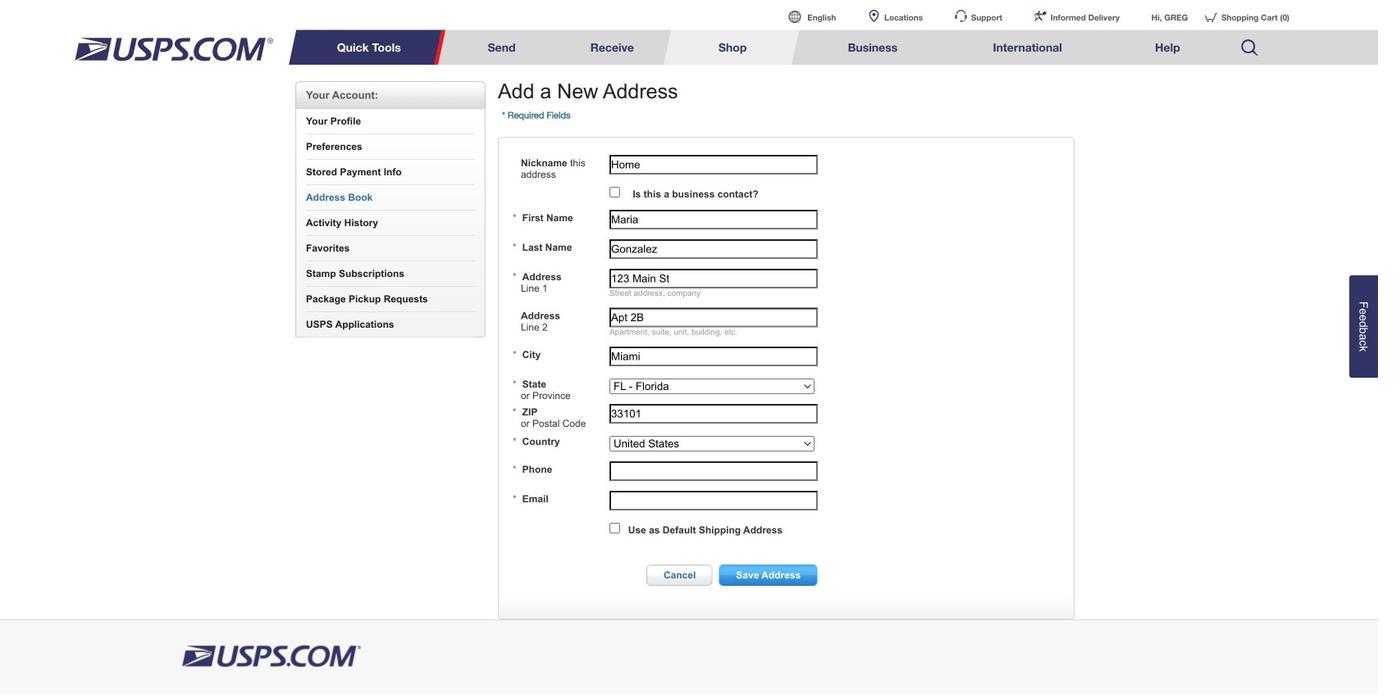Task type: vqa. For each thing, say whether or not it's contained in the screenshot.
"menu bar"
yes



Task type: locate. For each thing, give the bounding box(es) containing it.
None text field
[[609, 269, 818, 289], [609, 308, 818, 328], [609, 462, 818, 482], [609, 269, 818, 289], [609, 308, 818, 328], [609, 462, 818, 482]]

None checkbox
[[609, 187, 620, 198], [609, 523, 620, 534], [609, 187, 620, 198], [609, 523, 620, 534]]

menu bar
[[298, 30, 1282, 65]]

image of usps.com logo. image
[[74, 37, 273, 61]]

None text field
[[609, 155, 818, 175], [609, 210, 818, 230], [609, 240, 818, 259], [609, 347, 818, 367], [609, 405, 818, 424], [609, 491, 818, 511], [609, 155, 818, 175], [609, 210, 818, 230], [609, 240, 818, 259], [609, 347, 818, 367], [609, 405, 818, 424], [609, 491, 818, 511]]



